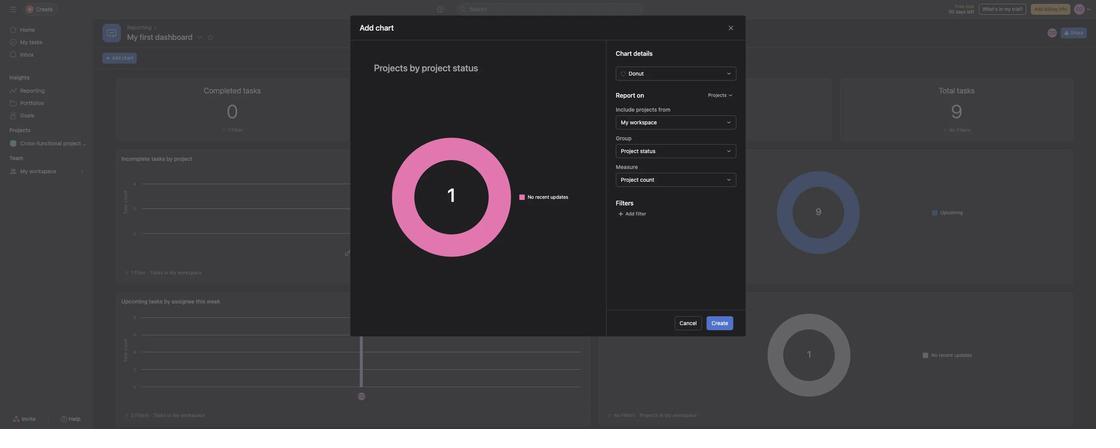 Task type: describe. For each thing, give the bounding box(es) containing it.
add filter
[[626, 211, 646, 217]]

project status
[[634, 298, 670, 305]]

overdue tasks
[[691, 86, 740, 95]]

team
[[9, 155, 23, 161]]

my
[[1004, 6, 1011, 12]]

1 horizontal spatial recent
[[939, 352, 953, 358]]

insights
[[9, 74, 30, 81]]

1 filter for completed tasks
[[228, 127, 243, 133]]

show options image
[[196, 34, 203, 40]]

this week
[[196, 298, 220, 305]]

co inside "button"
[[1049, 30, 1056, 36]]

in for incomplete tasks by project
[[164, 270, 168, 276]]

projects inside the projects element
[[9, 127, 30, 133]]

project
[[63, 140, 81, 147]]

what's in my trial? button
[[979, 4, 1026, 15]]

search button
[[457, 3, 643, 16]]

add for add billing info
[[1034, 6, 1043, 12]]

chart details
[[616, 50, 653, 57]]

include projects from
[[616, 106, 670, 113]]

my workspace button
[[616, 116, 736, 129]]

cross-functional project plan link
[[5, 137, 93, 150]]

workspace inside teams element
[[29, 168, 56, 174]]

total tasks
[[939, 86, 975, 95]]

project status
[[621, 148, 656, 154]]

1 filter for overdue tasks
[[711, 127, 726, 133]]

cancel
[[680, 320, 697, 326]]

trial
[[966, 3, 974, 9]]

my first dashboard
[[127, 33, 193, 41]]

reporting inside insights element
[[20, 87, 45, 94]]

upcoming for upcoming tasks by assignee this week
[[121, 298, 148, 305]]

measure
[[616, 164, 638, 170]]

home
[[20, 26, 35, 33]]

add chart
[[360, 23, 394, 32]]

plan
[[82, 140, 93, 147]]

tasks for upcoming
[[149, 298, 163, 305]]

workspace for projects by project status
[[673, 412, 697, 418]]

0 button for completed tasks
[[227, 100, 238, 122]]

group
[[616, 135, 632, 141]]

completed tasks
[[204, 86, 261, 95]]

0 horizontal spatial by
[[164, 298, 170, 305]]

insights button
[[0, 74, 30, 81]]

filter for overdue tasks
[[714, 127, 726, 133]]

goals link
[[5, 109, 88, 122]]

what's
[[983, 6, 998, 12]]

tasks for incomplete
[[151, 155, 165, 162]]

first dashboard
[[140, 33, 193, 41]]

assignee
[[172, 298, 194, 305]]

add billing info button
[[1031, 4, 1071, 15]]

0 horizontal spatial co
[[358, 393, 365, 399]]

0 horizontal spatial updates
[[551, 194, 568, 200]]

filter
[[636, 211, 646, 217]]

30
[[949, 9, 954, 15]]

days
[[956, 9, 966, 15]]

project count button
[[616, 173, 736, 187]]

0 horizontal spatial filter
[[134, 270, 146, 276]]

portfolios link
[[5, 97, 88, 109]]

what's in my trial?
[[983, 6, 1023, 12]]

0 horizontal spatial no recent updates
[[528, 194, 568, 200]]

inbox
[[20, 51, 34, 58]]

0 for completed tasks
[[227, 100, 238, 122]]

project count
[[621, 176, 654, 183]]

1 vertical spatial reporting link
[[5, 84, 88, 97]]

home link
[[5, 24, 88, 36]]

portfolios
[[20, 100, 44, 106]]

3
[[131, 412, 134, 418]]

upcoming for upcoming
[[941, 210, 963, 215]]

filter for completed tasks
[[231, 127, 243, 133]]

completion
[[628, 155, 657, 162]]

add filter button
[[616, 209, 648, 219]]

chart
[[122, 55, 133, 61]]

tasks for by project
[[150, 270, 163, 276]]

cancel button
[[675, 316, 702, 330]]

add chart
[[112, 55, 133, 61]]

report on
[[616, 92, 644, 99]]

add chart button
[[102, 53, 137, 64]]

project status button
[[616, 144, 736, 158]]

free
[[955, 3, 965, 9]]

0 horizontal spatial 1
[[131, 270, 133, 276]]

3 filters
[[131, 412, 149, 418]]

co button
[[1047, 28, 1058, 38]]

goals
[[20, 112, 34, 119]]

no filters button
[[941, 126, 973, 134]]

search list box
[[457, 3, 643, 16]]

left
[[967, 9, 974, 15]]

donut button
[[616, 67, 736, 81]]

1 vertical spatial no recent updates
[[931, 352, 972, 358]]

workspace for incomplete tasks by project
[[177, 270, 202, 276]]



Task type: vqa. For each thing, say whether or not it's contained in the screenshot.
Share timeline with teammates text field
no



Task type: locate. For each thing, give the bounding box(es) containing it.
workspace for upcoming tasks by assignee this week
[[181, 412, 205, 418]]

tasks in my workspace for by
[[153, 412, 205, 418]]

2 vertical spatial add
[[626, 211, 635, 217]]

add inside "button"
[[112, 55, 121, 61]]

1 vertical spatial tasks
[[150, 270, 163, 276]]

0 horizontal spatial status
[[640, 148, 656, 154]]

donut
[[629, 70, 644, 77]]

2 0 from the left
[[710, 100, 721, 122]]

1 vertical spatial no filters
[[614, 412, 635, 418]]

1 horizontal spatial filter
[[231, 127, 243, 133]]

workspace
[[630, 119, 657, 126], [29, 168, 56, 174], [177, 270, 202, 276], [181, 412, 205, 418], [673, 412, 697, 418]]

cross-
[[20, 140, 37, 147]]

0 horizontal spatial recent
[[535, 194, 549, 200]]

by up 'measure'
[[620, 155, 626, 162]]

add left the billing
[[1034, 6, 1043, 12]]

2 vertical spatial tasks
[[153, 412, 166, 418]]

invite button
[[7, 412, 41, 426]]

upcoming tasks by assignee this week
[[121, 298, 220, 305]]

add inside dropdown button
[[626, 211, 635, 217]]

tasks in my workspace for by project
[[150, 270, 202, 276]]

9
[[951, 100, 962, 122]]

no filters inside button
[[949, 127, 971, 133]]

projects
[[708, 92, 727, 98], [9, 127, 30, 133], [604, 298, 625, 305], [640, 412, 658, 418]]

0 horizontal spatial reporting
[[20, 87, 45, 94]]

0 button down completed tasks
[[227, 100, 238, 122]]

0 vertical spatial reporting
[[127, 24, 152, 31]]

reporting up my first dashboard
[[127, 24, 152, 31]]

tasks right 3 filters at the bottom
[[153, 412, 166, 418]]

billing
[[1045, 6, 1058, 12]]

2 1 filter button from the left
[[703, 126, 728, 134]]

0 down overdue tasks
[[710, 100, 721, 122]]

in inside button
[[999, 6, 1003, 12]]

1 horizontal spatial my workspace
[[621, 119, 657, 126]]

invite
[[22, 416, 36, 422]]

my inside global 'element'
[[20, 39, 28, 45]]

0 horizontal spatial 0 button
[[227, 100, 238, 122]]

hide sidebar image
[[10, 6, 16, 12]]

1 horizontal spatial status
[[658, 155, 674, 162]]

tasks down home
[[29, 39, 42, 45]]

project for project status
[[621, 148, 639, 154]]

incomplete tasks by project
[[121, 155, 192, 162]]

from
[[658, 106, 670, 113]]

by for projects
[[627, 298, 633, 305]]

1 horizontal spatial no filters
[[949, 127, 971, 133]]

reporting link
[[127, 23, 152, 32], [5, 84, 88, 97]]

0 button down overdue tasks
[[710, 100, 721, 122]]

1 filter button for overdue tasks
[[703, 126, 728, 134]]

reporting link up my first dashboard
[[127, 23, 152, 32]]

0 horizontal spatial add
[[112, 55, 121, 61]]

functional
[[37, 140, 62, 147]]

0 vertical spatial tasks in my workspace
[[150, 270, 202, 276]]

1 horizontal spatial updates
[[954, 352, 972, 358]]

by for tasks
[[620, 155, 626, 162]]

0 vertical spatial reporting link
[[127, 23, 152, 32]]

insights element
[[0, 71, 93, 123]]

incomplete
[[121, 155, 150, 162]]

1 horizontal spatial co
[[1049, 30, 1056, 36]]

1 for completed tasks
[[228, 127, 230, 133]]

my workspace link
[[5, 165, 88, 178]]

1 vertical spatial project
[[621, 176, 639, 183]]

0 vertical spatial status
[[640, 148, 656, 154]]

reporting
[[127, 24, 152, 31], [20, 87, 45, 94]]

1 filter button for completed tasks
[[220, 126, 245, 134]]

1 0 button from the left
[[227, 100, 238, 122]]

tasks left 'assignee'
[[149, 298, 163, 305]]

my workspace inside my workspace dropdown button
[[621, 119, 657, 126]]

0 button for overdue tasks
[[710, 100, 721, 122]]

tasks left by project
[[151, 155, 165, 162]]

add billing info
[[1034, 6, 1067, 12]]

projects button
[[705, 90, 736, 101], [0, 126, 30, 134]]

1 horizontal spatial no recent updates
[[931, 352, 972, 358]]

my workspace
[[621, 119, 657, 126], [20, 168, 56, 174]]

project down group
[[621, 148, 639, 154]]

workspace inside dropdown button
[[630, 119, 657, 126]]

1 horizontal spatial reporting
[[127, 24, 152, 31]]

reporting up portfolios
[[20, 87, 45, 94]]

by left 'assignee'
[[164, 298, 170, 305]]

1 horizontal spatial 1
[[228, 127, 230, 133]]

my workspace down include projects from
[[621, 119, 657, 126]]

0 vertical spatial tasks
[[29, 39, 42, 45]]

teams element
[[0, 151, 93, 179]]

1 vertical spatial co
[[358, 393, 365, 399]]

1 horizontal spatial add
[[626, 211, 635, 217]]

0 vertical spatial recent
[[535, 194, 549, 200]]

1 0 from the left
[[227, 100, 238, 122]]

in for upcoming tasks by assignee this week
[[167, 412, 171, 418]]

1 vertical spatial tasks in my workspace
[[153, 412, 205, 418]]

0 vertical spatial no filters
[[949, 127, 971, 133]]

add left chart
[[112, 55, 121, 61]]

in
[[999, 6, 1003, 12], [164, 270, 168, 276], [167, 412, 171, 418], [659, 412, 663, 418]]

tasks inside global 'element'
[[29, 39, 42, 45]]

upcoming
[[941, 210, 963, 215], [121, 298, 148, 305]]

no inside button
[[949, 127, 955, 133]]

0 button
[[227, 100, 238, 122], [710, 100, 721, 122]]

0 down completed tasks
[[227, 100, 238, 122]]

status up tasks by completion status this month
[[640, 148, 656, 154]]

2 horizontal spatial 1 filter
[[711, 127, 726, 133]]

0 vertical spatial upcoming
[[941, 210, 963, 215]]

no recent updates
[[528, 194, 568, 200], [931, 352, 972, 358]]

0 vertical spatial projects button
[[705, 90, 736, 101]]

1 vertical spatial recent
[[939, 352, 953, 358]]

updates
[[551, 194, 568, 200], [954, 352, 972, 358]]

create button
[[707, 316, 733, 330]]

filters
[[957, 127, 971, 133], [616, 200, 634, 207], [135, 412, 149, 418], [621, 412, 635, 418]]

projects element
[[0, 123, 93, 151]]

recent
[[535, 194, 549, 200], [939, 352, 953, 358]]

projects by project status
[[604, 298, 670, 305]]

project inside dropdown button
[[621, 148, 639, 154]]

team button
[[0, 154, 23, 162]]

1 horizontal spatial reporting link
[[127, 23, 152, 32]]

close image
[[728, 25, 734, 31]]

create
[[712, 320, 728, 326]]

0 horizontal spatial 1 filter button
[[220, 126, 245, 134]]

project for project count
[[621, 176, 639, 183]]

my tasks
[[20, 39, 42, 45]]

status left this month
[[658, 155, 674, 162]]

2 horizontal spatial by
[[627, 298, 633, 305]]

cross-functional project plan
[[20, 140, 93, 147]]

0 vertical spatial project
[[621, 148, 639, 154]]

2 horizontal spatial add
[[1034, 6, 1043, 12]]

add to starred image
[[207, 34, 214, 40]]

2 project from the top
[[621, 176, 639, 183]]

report image
[[107, 28, 116, 38]]

tasks for my
[[29, 39, 42, 45]]

add
[[1034, 6, 1043, 12], [112, 55, 121, 61], [626, 211, 635, 217]]

0 horizontal spatial my workspace
[[20, 168, 56, 174]]

inbox link
[[5, 48, 88, 61]]

1 vertical spatial projects button
[[0, 126, 30, 134]]

1 horizontal spatial projects button
[[705, 90, 736, 101]]

this month
[[675, 155, 703, 162]]

search
[[470, 6, 487, 12]]

my inside teams element
[[20, 168, 28, 174]]

tasks up upcoming tasks by assignee this week
[[150, 270, 163, 276]]

projects in my workspace
[[640, 412, 697, 418]]

share
[[1071, 30, 1083, 36]]

by project
[[166, 155, 192, 162]]

0 horizontal spatial no filters
[[614, 412, 635, 418]]

2 0 button from the left
[[710, 100, 721, 122]]

1 horizontal spatial 0
[[710, 100, 721, 122]]

0 horizontal spatial upcoming
[[121, 298, 148, 305]]

0 vertical spatial tasks
[[604, 155, 619, 162]]

0 horizontal spatial reporting link
[[5, 84, 88, 97]]

1 horizontal spatial 1 filter
[[228, 127, 243, 133]]

1 horizontal spatial by
[[620, 155, 626, 162]]

filters inside "no filters" button
[[957, 127, 971, 133]]

in for projects by project status
[[659, 412, 663, 418]]

0 vertical spatial add
[[1034, 6, 1043, 12]]

add left "filter"
[[626, 211, 635, 217]]

tasks
[[29, 39, 42, 45], [151, 155, 165, 162], [149, 298, 163, 305]]

1 vertical spatial reporting
[[20, 87, 45, 94]]

9 button
[[951, 100, 962, 122]]

0 horizontal spatial projects button
[[0, 126, 30, 134]]

trial?
[[1012, 6, 1023, 12]]

status inside dropdown button
[[640, 148, 656, 154]]

no filters
[[949, 127, 971, 133], [614, 412, 635, 418]]

add for add filter
[[626, 211, 635, 217]]

no
[[949, 127, 955, 133], [528, 194, 534, 200], [931, 352, 938, 358], [614, 412, 620, 418]]

1 project from the top
[[621, 148, 639, 154]]

my workspace inside teams element
[[20, 168, 56, 174]]

my tasks link
[[5, 36, 88, 48]]

filter
[[231, 127, 243, 133], [714, 127, 726, 133], [134, 270, 146, 276]]

0 vertical spatial my workspace
[[621, 119, 657, 126]]

1 horizontal spatial 1 filter button
[[703, 126, 728, 134]]

1 vertical spatial status
[[658, 155, 674, 162]]

free trial 30 days left
[[949, 3, 974, 15]]

1 vertical spatial my workspace
[[20, 168, 56, 174]]

my workspace down team
[[20, 168, 56, 174]]

2 horizontal spatial 1
[[711, 127, 713, 133]]

my inside dropdown button
[[621, 119, 629, 126]]

1 vertical spatial add
[[112, 55, 121, 61]]

Projects by project status text field
[[369, 59, 588, 77]]

global element
[[0, 19, 93, 66]]

2 vertical spatial tasks
[[149, 298, 163, 305]]

0 horizontal spatial 0
[[227, 100, 238, 122]]

by left "project status"
[[627, 298, 633, 305]]

0 horizontal spatial 1 filter
[[131, 270, 146, 276]]

add inside button
[[1034, 6, 1043, 12]]

count
[[640, 176, 654, 183]]

1 vertical spatial upcoming
[[121, 298, 148, 305]]

reporting link up portfolios
[[5, 84, 88, 97]]

add for add chart
[[112, 55, 121, 61]]

1 1 filter button from the left
[[220, 126, 245, 134]]

my
[[127, 33, 138, 41], [20, 39, 28, 45], [621, 119, 629, 126], [20, 168, 28, 174], [169, 270, 176, 276], [173, 412, 179, 418], [665, 412, 671, 418]]

tasks up 'measure'
[[604, 155, 619, 162]]

status
[[640, 148, 656, 154], [658, 155, 674, 162]]

2 horizontal spatial filter
[[714, 127, 726, 133]]

1
[[228, 127, 230, 133], [711, 127, 713, 133], [131, 270, 133, 276]]

include
[[616, 106, 635, 113]]

share button
[[1061, 28, 1087, 38]]

1 horizontal spatial 0 button
[[710, 100, 721, 122]]

tasks for by
[[153, 412, 166, 418]]

0 vertical spatial updates
[[551, 194, 568, 200]]

project down 'measure'
[[621, 176, 639, 183]]

1 vertical spatial updates
[[954, 352, 972, 358]]

1 filter
[[228, 127, 243, 133], [711, 127, 726, 133], [131, 270, 146, 276]]

0 vertical spatial no recent updates
[[528, 194, 568, 200]]

1 for overdue tasks
[[711, 127, 713, 133]]

1 vertical spatial tasks
[[151, 155, 165, 162]]

1 horizontal spatial upcoming
[[941, 210, 963, 215]]

tasks by completion status this month
[[604, 155, 703, 162]]

project inside dropdown button
[[621, 176, 639, 183]]

0 for overdue tasks
[[710, 100, 721, 122]]

0 vertical spatial co
[[1049, 30, 1056, 36]]

info
[[1059, 6, 1067, 12]]

project
[[621, 148, 639, 154], [621, 176, 639, 183]]

projects
[[636, 106, 657, 113]]



